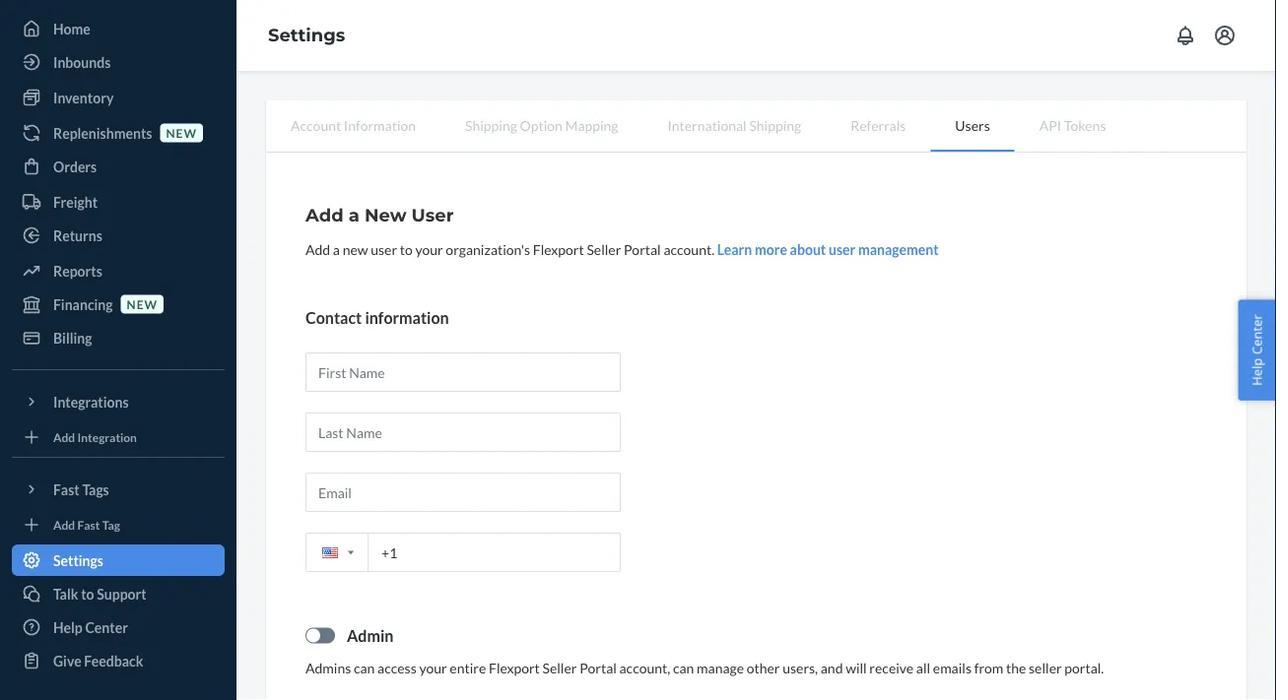 Task type: vqa. For each thing, say whether or not it's contained in the screenshot.
the Inbounds Link to the top
no



Task type: locate. For each thing, give the bounding box(es) containing it.
0 horizontal spatial help center
[[53, 619, 128, 636]]

settings up talk
[[53, 552, 103, 569]]

add for add a new user
[[306, 204, 344, 226]]

can left manage
[[673, 661, 694, 677]]

0 vertical spatial portal
[[624, 241, 661, 258]]

2 user from the left
[[829, 241, 856, 258]]

settings link up the talk to support button at the left bottom of the page
[[12, 545, 225, 577]]

center
[[1248, 315, 1266, 355], [85, 619, 128, 636]]

0 vertical spatial new
[[166, 126, 197, 140]]

account.
[[664, 241, 715, 258]]

help center button
[[1238, 300, 1276, 401]]

tokens
[[1064, 117, 1106, 134]]

give feedback button
[[12, 646, 225, 677]]

admins
[[306, 661, 351, 677]]

flexport
[[533, 241, 584, 258], [489, 661, 540, 677]]

to inside button
[[81, 586, 94, 603]]

a left new
[[349, 204, 360, 226]]

0 vertical spatial center
[[1248, 315, 1266, 355]]

help inside button
[[1248, 358, 1266, 386]]

open notifications image
[[1174, 24, 1198, 47]]

user right about
[[829, 241, 856, 258]]

settings link up account
[[268, 24, 345, 46]]

add a new user to your organization's flexport seller portal account. learn more about user management
[[306, 241, 939, 258]]

learn more about user management button
[[717, 240, 939, 259]]

fast left tag
[[77, 518, 100, 532]]

api tokens
[[1040, 117, 1106, 134]]

portal.
[[1065, 661, 1104, 677]]

0 vertical spatial fast
[[53, 481, 80, 498]]

2 can from the left
[[673, 661, 694, 677]]

referrals
[[851, 117, 906, 134]]

add up contact
[[306, 241, 330, 258]]

can
[[354, 661, 375, 677], [673, 661, 694, 677]]

seller left account,
[[543, 661, 577, 677]]

seller
[[587, 241, 621, 258], [543, 661, 577, 677]]

0 horizontal spatial seller
[[543, 661, 577, 677]]

1 horizontal spatial center
[[1248, 315, 1266, 355]]

add left integration in the bottom left of the page
[[53, 430, 75, 444]]

tags
[[82, 481, 109, 498]]

Email text field
[[306, 473, 621, 512]]

1 vertical spatial to
[[81, 586, 94, 603]]

0 vertical spatial seller
[[587, 241, 621, 258]]

a down add a new user
[[333, 241, 340, 258]]

orders link
[[12, 151, 225, 182]]

1 horizontal spatial shipping
[[749, 117, 801, 134]]

api
[[1040, 117, 1062, 134]]

new for financing
[[127, 297, 158, 311]]

0 vertical spatial help center
[[1248, 315, 1266, 386]]

1 vertical spatial seller
[[543, 661, 577, 677]]

shipping left the option
[[465, 117, 517, 134]]

open account menu image
[[1213, 24, 1237, 47]]

0 vertical spatial to
[[400, 241, 413, 258]]

1 vertical spatial portal
[[580, 661, 617, 677]]

international shipping
[[668, 117, 801, 134]]

talk
[[53, 586, 78, 603]]

0 horizontal spatial can
[[354, 661, 375, 677]]

0 vertical spatial a
[[349, 204, 360, 226]]

1 horizontal spatial help
[[1248, 358, 1266, 386]]

inbounds
[[53, 54, 111, 70]]

contact
[[306, 308, 362, 327]]

add
[[306, 204, 344, 226], [306, 241, 330, 258], [53, 430, 75, 444], [53, 518, 75, 532]]

shipping option mapping tab
[[441, 101, 643, 150]]

flexport right 'organization's'
[[533, 241, 584, 258]]

add fast tag
[[53, 518, 120, 532]]

1 vertical spatial settings
[[53, 552, 103, 569]]

settings inside "link"
[[53, 552, 103, 569]]

a
[[349, 204, 360, 226], [333, 241, 340, 258]]

user
[[371, 241, 397, 258], [829, 241, 856, 258]]

fast left tags
[[53, 481, 80, 498]]

seller left account.
[[587, 241, 621, 258]]

the
[[1006, 661, 1026, 677]]

mapping
[[565, 117, 618, 134]]

1 vertical spatial flexport
[[489, 661, 540, 677]]

from
[[974, 661, 1004, 677]]

manage
[[697, 661, 744, 677]]

account information tab
[[266, 101, 441, 150]]

international
[[668, 117, 747, 134]]

0 vertical spatial settings link
[[268, 24, 345, 46]]

add fast tag link
[[12, 514, 225, 537]]

settings
[[268, 24, 345, 46], [53, 552, 103, 569]]

united states: + 1 image
[[348, 551, 354, 555]]

settings up account
[[268, 24, 345, 46]]

1 shipping from the left
[[465, 117, 517, 134]]

information
[[365, 308, 449, 327]]

tag
[[102, 518, 120, 532]]

2 vertical spatial new
[[127, 297, 158, 311]]

0 horizontal spatial shipping
[[465, 117, 517, 134]]

1 horizontal spatial a
[[349, 204, 360, 226]]

your down 'user' at the top
[[415, 241, 443, 258]]

returns
[[53, 227, 102, 244]]

1 horizontal spatial help center
[[1248, 315, 1266, 386]]

to down new
[[400, 241, 413, 258]]

option
[[520, 117, 563, 134]]

new up orders link
[[166, 126, 197, 140]]

0 horizontal spatial new
[[127, 297, 158, 311]]

0 horizontal spatial user
[[371, 241, 397, 258]]

add down fast tags
[[53, 518, 75, 532]]

your
[[415, 241, 443, 258], [419, 661, 447, 677]]

help
[[1248, 358, 1266, 386], [53, 619, 83, 636]]

users tab
[[931, 101, 1015, 152]]

contact information
[[306, 308, 449, 327]]

receive
[[870, 661, 914, 677]]

0 horizontal spatial a
[[333, 241, 340, 258]]

new
[[365, 204, 407, 226]]

can left access
[[354, 661, 375, 677]]

0 horizontal spatial center
[[85, 619, 128, 636]]

tab list
[[266, 101, 1247, 153]]

1 vertical spatial settings link
[[12, 545, 225, 577]]

new
[[166, 126, 197, 140], [343, 241, 368, 258], [127, 297, 158, 311]]

will
[[846, 661, 867, 677]]

1 vertical spatial help
[[53, 619, 83, 636]]

portal
[[624, 241, 661, 258], [580, 661, 617, 677]]

settings link
[[268, 24, 345, 46], [12, 545, 225, 577]]

1 vertical spatial new
[[343, 241, 368, 258]]

to right talk
[[81, 586, 94, 603]]

help center
[[1248, 315, 1266, 386], [53, 619, 128, 636]]

orders
[[53, 158, 97, 175]]

to
[[400, 241, 413, 258], [81, 586, 94, 603]]

portal left account,
[[580, 661, 617, 677]]

shipping right international at the top right of the page
[[749, 117, 801, 134]]

0 horizontal spatial to
[[81, 586, 94, 603]]

user down new
[[371, 241, 397, 258]]

2 horizontal spatial new
[[343, 241, 368, 258]]

billing
[[53, 330, 92, 346]]

financing
[[53, 296, 113, 313]]

0 horizontal spatial settings
[[53, 552, 103, 569]]

1 vertical spatial center
[[85, 619, 128, 636]]

0 vertical spatial settings
[[268, 24, 345, 46]]

1 horizontal spatial user
[[829, 241, 856, 258]]

new down reports link
[[127, 297, 158, 311]]

give feedback
[[53, 653, 143, 670]]

new down add a new user
[[343, 241, 368, 258]]

portal left account.
[[624, 241, 661, 258]]

integrations
[[53, 394, 129, 411]]

fast
[[53, 481, 80, 498], [77, 518, 100, 532]]

1 horizontal spatial portal
[[624, 241, 661, 258]]

your left entire
[[419, 661, 447, 677]]

inventory link
[[12, 82, 225, 113]]

home
[[53, 20, 90, 37]]

1 vertical spatial a
[[333, 241, 340, 258]]

1 horizontal spatial new
[[166, 126, 197, 140]]

1 vertical spatial your
[[419, 661, 447, 677]]

shipping
[[465, 117, 517, 134], [749, 117, 801, 134]]

0 vertical spatial help
[[1248, 358, 1266, 386]]

add left new
[[306, 204, 344, 226]]

1 horizontal spatial can
[[673, 661, 694, 677]]

flexport right entire
[[489, 661, 540, 677]]



Task type: describe. For each thing, give the bounding box(es) containing it.
freight link
[[12, 186, 225, 218]]

information
[[344, 117, 416, 134]]

admin
[[347, 626, 394, 645]]

1 vertical spatial fast
[[77, 518, 100, 532]]

management
[[858, 241, 939, 258]]

1 horizontal spatial seller
[[587, 241, 621, 258]]

about
[[790, 241, 826, 258]]

inventory
[[53, 89, 114, 106]]

add a new user
[[306, 204, 454, 226]]

help center inside button
[[1248, 315, 1266, 386]]

users,
[[783, 661, 818, 677]]

0 vertical spatial your
[[415, 241, 443, 258]]

home link
[[12, 13, 225, 44]]

0 horizontal spatial portal
[[580, 661, 617, 677]]

seller
[[1029, 661, 1062, 677]]

talk to support
[[53, 586, 147, 603]]

1 user from the left
[[371, 241, 397, 258]]

all
[[916, 661, 931, 677]]

1 horizontal spatial settings
[[268, 24, 345, 46]]

and
[[821, 661, 843, 677]]

2 shipping from the left
[[749, 117, 801, 134]]

inbounds link
[[12, 46, 225, 78]]

billing link
[[12, 322, 225, 354]]

1 horizontal spatial settings link
[[268, 24, 345, 46]]

integrations button
[[12, 386, 225, 418]]

entire
[[450, 661, 486, 677]]

help center link
[[12, 612, 225, 644]]

admins can access your entire flexport seller portal account, can manage other users, and will receive all emails from the seller portal.
[[306, 661, 1104, 677]]

users
[[955, 117, 990, 134]]

support
[[97, 586, 147, 603]]

fast inside dropdown button
[[53, 481, 80, 498]]

international shipping tab
[[643, 101, 826, 150]]

tab list containing account information
[[266, 101, 1247, 153]]

add integration
[[53, 430, 137, 444]]

new for replenishments
[[166, 126, 197, 140]]

give
[[53, 653, 81, 670]]

0 vertical spatial flexport
[[533, 241, 584, 258]]

0 horizontal spatial settings link
[[12, 545, 225, 577]]

1 (702) 123-4567 telephone field
[[306, 533, 621, 572]]

talk to support button
[[12, 579, 225, 610]]

account
[[291, 117, 341, 134]]

freight
[[53, 194, 98, 210]]

Last Name text field
[[306, 413, 621, 452]]

1 can from the left
[[354, 661, 375, 677]]

emails
[[933, 661, 972, 677]]

add for add fast tag
[[53, 518, 75, 532]]

add for add integration
[[53, 430, 75, 444]]

1 vertical spatial help center
[[53, 619, 128, 636]]

feedback
[[84, 653, 143, 670]]

add integration link
[[12, 426, 225, 449]]

access
[[378, 661, 417, 677]]

returns link
[[12, 220, 225, 251]]

a for new
[[333, 241, 340, 258]]

add for add a new user to your organization's flexport seller portal account. learn more about user management
[[306, 241, 330, 258]]

learn
[[717, 241, 752, 258]]

a for new
[[349, 204, 360, 226]]

other
[[747, 661, 780, 677]]

reports link
[[12, 255, 225, 287]]

1 horizontal spatial to
[[400, 241, 413, 258]]

fast tags button
[[12, 474, 225, 506]]

referrals tab
[[826, 101, 931, 150]]

api tokens tab
[[1015, 101, 1131, 150]]

organization's
[[446, 241, 530, 258]]

more
[[755, 241, 787, 258]]

account information
[[291, 117, 416, 134]]

integration
[[77, 430, 137, 444]]

fast tags
[[53, 481, 109, 498]]

account,
[[619, 661, 670, 677]]

shipping option mapping
[[465, 117, 618, 134]]

First Name text field
[[306, 353, 621, 392]]

0 horizontal spatial help
[[53, 619, 83, 636]]

replenishments
[[53, 125, 152, 141]]

center inside button
[[1248, 315, 1266, 355]]

reports
[[53, 263, 102, 279]]

user
[[412, 204, 454, 226]]



